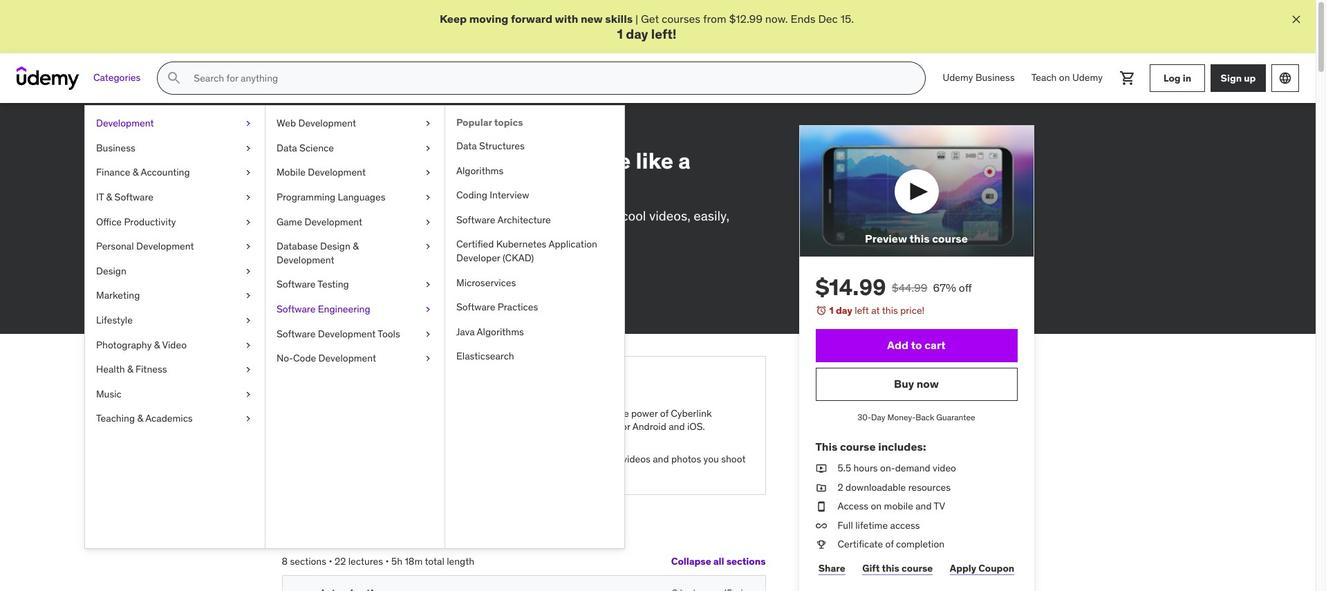 Task type: locate. For each thing, give the bounding box(es) containing it.
0 horizontal spatial shoot
[[479, 407, 503, 419]]

0 horizontal spatial data
[[277, 142, 297, 154]]

1 vertical spatial this
[[882, 305, 898, 317]]

how inside the 'how to make photos and videos you shoot on your phone into a professional masterpiece.'
[[321, 407, 341, 419]]

photography up health & fitness
[[96, 338, 152, 351]]

& up (15
[[353, 240, 359, 252]]

0 horizontal spatial photography
[[96, 338, 152, 351]]

you up take
[[461, 407, 476, 419]]

0 horizontal spatial design
[[96, 265, 126, 277]]

software up office productivity
[[114, 191, 153, 203]]

1 inside keep moving forward with new skills | get courses from $12.99 now. ends dec 15. 1 day left!
[[617, 26, 623, 42]]

music link
[[85, 382, 265, 407]]

development down database
[[277, 254, 334, 266]]

1 horizontal spatial english
[[476, 293, 508, 305]]

xsmall image inside software testing link
[[422, 278, 434, 292]]

development down programming languages
[[305, 215, 362, 228]]

this for gift
[[882, 562, 899, 574]]

[auto]
[[511, 293, 537, 305]]

1 vertical spatial business
[[96, 142, 135, 154]]

photography
[[282, 125, 342, 137], [96, 338, 152, 351]]

edit up phone.
[[587, 453, 604, 466]]

software inside software testing link
[[277, 278, 316, 291]]

0 horizontal spatial •
[[329, 555, 332, 567]]

software engineering element
[[445, 106, 624, 548]]

android down 'power'
[[632, 420, 666, 433]]

0 vertical spatial a
[[678, 147, 691, 175]]

shoot
[[479, 407, 503, 419], [721, 453, 746, 466]]

2
[[838, 481, 843, 493]]

personal
[[96, 240, 134, 252]]

0 vertical spatial photos
[[380, 407, 410, 419]]

22
[[335, 555, 346, 567]]

0 vertical spatial the
[[615, 407, 629, 419]]

0 vertical spatial 1
[[617, 26, 623, 42]]

how for your
[[321, 407, 341, 419]]

photography & video link up "fitness"
[[85, 333, 265, 358]]

certified kubernetes application developer (ckad) link
[[445, 233, 624, 271]]

0 vertical spatial professional
[[282, 173, 413, 201]]

close image
[[1289, 12, 1303, 26]]

1 horizontal spatial shoot
[[721, 453, 746, 466]]

edit up languages
[[361, 147, 403, 175]]

2 • from the left
[[385, 555, 389, 567]]

completion
[[896, 538, 945, 551]]

0 vertical spatial you
[[461, 407, 476, 419]]

course for preview this course
[[932, 232, 968, 246]]

to inside the 'how to make photos and videos you shoot on your phone into a professional masterpiece.'
[[343, 407, 352, 419]]

& right health
[[127, 363, 133, 376]]

software up certified
[[456, 213, 495, 226]]

software inside software architecture 'link'
[[456, 213, 495, 226]]

videos down "video design" link
[[408, 147, 477, 175]]

0 vertical spatial edit
[[361, 147, 403, 175]]

xsmall image inside music link
[[243, 388, 254, 401]]

0 horizontal spatial udemy
[[943, 71, 973, 84]]

and left ios. at the right bottom of the page
[[669, 420, 685, 433]]

video left popular
[[395, 125, 421, 137]]

development down software development tools link
[[318, 352, 376, 364]]

powerdirector inside the how to edit videos on your phone like a professional use cyberlink powerdirector for android and ios to make cool videos, easily, quickly, and cheaply on phones and tablets
[[366, 207, 451, 224]]

1 horizontal spatial powerdirector
[[554, 420, 616, 433]]

video design link
[[395, 123, 456, 140]]

2 english from the left
[[476, 293, 508, 305]]

0 vertical spatial this
[[910, 232, 930, 246]]

database design & development
[[277, 240, 359, 266]]

2 sections from the left
[[726, 555, 766, 568]]

xsmall image for game development
[[422, 215, 434, 229]]

forward
[[511, 12, 552, 26]]

udemy image
[[17, 67, 80, 90]]

xsmall image for business
[[243, 142, 254, 155]]

& for it & software link
[[106, 191, 112, 203]]

1 horizontal spatial cyberlink
[[671, 407, 712, 419]]

english left closed captions icon
[[417, 293, 449, 305]]

this
[[815, 440, 838, 453]]

practices
[[498, 301, 538, 313]]

apply coupon
[[950, 562, 1014, 574]]

0 horizontal spatial a
[[404, 420, 409, 433]]

1 horizontal spatial photography
[[282, 125, 342, 137]]

1 vertical spatial photography
[[96, 338, 152, 351]]

photography up science
[[282, 125, 342, 137]]

architecture
[[497, 213, 551, 226]]

sections right 8 on the bottom left of page
[[290, 555, 326, 567]]

development up science
[[298, 117, 356, 129]]

moving
[[469, 12, 508, 26]]

& inside "database design & development"
[[353, 240, 359, 252]]

xsmall image inside the "mobile development" link
[[422, 166, 434, 180]]

xsmall image inside software engineering link
[[422, 303, 434, 316]]

algorithms inside java algorithms link
[[477, 325, 524, 338]]

sign up link
[[1211, 64, 1266, 92]]

2 vertical spatial course
[[902, 562, 933, 574]]

8 sections • 22 lectures • 5h 18m total length
[[282, 555, 474, 567]]

software for software development tools
[[277, 327, 316, 340]]

xsmall image for health & fitness
[[243, 363, 254, 377]]

videos
[[408, 147, 477, 175], [431, 407, 459, 419], [622, 453, 651, 466]]

1 vertical spatial 1
[[829, 305, 834, 317]]

1 horizontal spatial make
[[586, 207, 618, 224]]

software inside software practices link
[[456, 301, 495, 313]]

data down web
[[277, 142, 297, 154]]

xsmall image inside photography & video link
[[243, 338, 254, 352]]

lectures
[[348, 555, 383, 567]]

your up coding interview link
[[513, 147, 559, 175]]

xsmall image for software testing
[[422, 278, 434, 292]]

1 right the alarm image
[[829, 305, 834, 317]]

0 vertical spatial powerdirector
[[366, 207, 451, 224]]

development inside no-code development link
[[318, 352, 376, 364]]

xsmall image inside lifestyle link
[[243, 314, 254, 327]]

back
[[916, 412, 934, 422]]

1 vertical spatial powerdirector
[[554, 420, 616, 433]]

web
[[277, 117, 296, 129]]

xsmall image inside health & fitness link
[[243, 363, 254, 377]]

algorithms up coding
[[456, 164, 504, 177]]

on down "video editing" link
[[482, 147, 508, 175]]

0 vertical spatial design
[[423, 125, 456, 137]]

2 downloadable resources
[[838, 481, 951, 493]]

0 horizontal spatial day
[[626, 26, 648, 42]]

xsmall image inside finance & accounting "link"
[[243, 166, 254, 180]]

0 vertical spatial cyberlink
[[308, 207, 363, 224]]

2 vertical spatial this
[[882, 562, 899, 574]]

mobile
[[884, 500, 913, 512]]

software inside it & software link
[[114, 191, 153, 203]]

demand
[[895, 462, 930, 474]]

accounting
[[141, 166, 190, 179]]

topics
[[494, 116, 523, 129]]

design inside "video design" link
[[423, 125, 456, 137]]

xsmall image for photography & video
[[243, 338, 254, 352]]

coding
[[456, 189, 487, 201]]

development down categories dropdown button
[[96, 117, 154, 129]]

of right 'power'
[[660, 407, 669, 419]]

0 vertical spatial videos
[[408, 147, 477, 175]]

data down popular
[[456, 140, 477, 152]]

1 vertical spatial photography & video
[[96, 338, 187, 351]]

to for how to edit the videos and photos you shoot on your phone.
[[576, 453, 585, 466]]

xsmall image for lifestyle
[[243, 314, 254, 327]]

1 vertical spatial make
[[354, 407, 378, 419]]

buy
[[894, 377, 914, 391]]

business left teach
[[975, 71, 1015, 84]]

phones
[[420, 226, 464, 242]]

android down the coding interview
[[473, 207, 519, 224]]

development inside web development link
[[298, 117, 356, 129]]

the inside other useful apps that will help take your video productions to the next level.
[[412, 467, 426, 479]]

edit for the
[[587, 453, 604, 466]]

xsmall image for data science
[[422, 142, 434, 155]]

microservices
[[456, 276, 516, 289]]

development down engineering at the bottom of the page
[[318, 327, 376, 340]]

english down microservices
[[476, 293, 508, 305]]

how inside the how to edit videos on your phone like a professional use cyberlink powerdirector for android and ios to make cool videos, easily, quickly, and cheaply on phones and tablets
[[282, 147, 329, 175]]

to up masterpiece.
[[343, 407, 352, 419]]

software inside software development tools link
[[277, 327, 316, 340]]

small image
[[299, 587, 313, 591]]

1 vertical spatial for
[[618, 420, 630, 433]]

you
[[461, 407, 476, 419], [704, 453, 719, 466]]

and up (15
[[329, 226, 351, 242]]

health
[[96, 363, 125, 376]]

on up masterpiece.
[[321, 420, 332, 433]]

teaching & academics
[[96, 412, 193, 425]]

1 horizontal spatial photography & video link
[[282, 123, 378, 140]]

how for on
[[554, 453, 574, 466]]

to left cart on the right of page
[[911, 338, 922, 352]]

xsmall image inside the programming languages link
[[422, 191, 434, 204]]

0 vertical spatial algorithms
[[456, 164, 504, 177]]

the
[[615, 407, 629, 419], [606, 453, 620, 466], [412, 467, 426, 479]]

data for data structures
[[456, 140, 477, 152]]

1 horizontal spatial •
[[385, 555, 389, 567]]

video up data structures
[[472, 125, 499, 137]]

the inside "how to utilize the power of cyberlink powerdirector for android and ios."
[[615, 407, 629, 419]]

by
[[319, 273, 329, 286]]

Search for anything text field
[[191, 67, 909, 90]]

xsmall image inside development link
[[243, 117, 254, 131]]

video
[[352, 125, 378, 137], [395, 125, 421, 137], [472, 125, 499, 137], [162, 338, 187, 351]]

next
[[428, 467, 447, 479]]

videos inside the 'how to make photos and videos you shoot on your phone into a professional masterpiece.'
[[431, 407, 459, 419]]

video up the "mobile development" link
[[352, 125, 378, 137]]

of inside "how to utilize the power of cyberlink powerdirector for android and ios."
[[660, 407, 669, 419]]

guarantee
[[936, 412, 975, 422]]

development down office productivity link
[[136, 240, 194, 252]]

xsmall image inside personal development link
[[243, 240, 254, 254]]

help
[[436, 453, 455, 466]]

and down "how to utilize the power of cyberlink powerdirector for android and ios."
[[653, 453, 669, 466]]

xsmall image inside the teaching & academics link
[[243, 412, 254, 426]]

other useful apps that will help take your video productions to the next level.
[[321, 453, 497, 479]]

video
[[933, 462, 956, 474], [321, 467, 345, 479]]

a right the like
[[678, 147, 691, 175]]

length
[[447, 555, 474, 567]]

0 horizontal spatial android
[[473, 207, 519, 224]]

$14.99
[[815, 273, 886, 302]]

finance & accounting
[[96, 166, 190, 179]]

1 vertical spatial the
[[606, 453, 620, 466]]

0 vertical spatial business
[[975, 71, 1015, 84]]

xsmall image for database design & development
[[422, 240, 434, 254]]

xsmall image for software development tools
[[422, 327, 434, 341]]

1 vertical spatial day
[[836, 305, 852, 317]]

and
[[522, 207, 544, 224], [329, 226, 351, 242], [467, 226, 489, 242], [412, 407, 428, 419], [669, 420, 685, 433], [653, 453, 669, 466], [916, 500, 932, 512]]

no-
[[277, 352, 293, 364]]

xsmall image
[[243, 117, 254, 131], [422, 166, 434, 180], [422, 191, 434, 204], [243, 215, 254, 229], [243, 240, 254, 254], [422, 240, 434, 254], [243, 265, 254, 278], [422, 278, 434, 292], [243, 289, 254, 303], [243, 338, 254, 352], [422, 352, 434, 366], [243, 388, 254, 401], [815, 462, 827, 475], [815, 481, 827, 494], [815, 500, 827, 514], [815, 519, 827, 533]]

this right preview
[[910, 232, 930, 246]]

1 horizontal spatial day
[[836, 305, 852, 317]]

1 horizontal spatial business
[[975, 71, 1015, 84]]

0 horizontal spatial edit
[[361, 147, 403, 175]]

shoot inside the 'how to make photos and videos you shoot on your phone into a professional masterpiece.'
[[479, 407, 503, 419]]

android inside "how to utilize the power of cyberlink powerdirector for android and ios."
[[632, 420, 666, 433]]

photography & video link up science
[[282, 123, 378, 140]]

0 vertical spatial android
[[473, 207, 519, 224]]

xsmall image inside it & software link
[[243, 191, 254, 204]]

your left phone.
[[567, 467, 586, 479]]

1 vertical spatial photos
[[671, 453, 701, 466]]

xsmall image for office productivity
[[243, 215, 254, 229]]

how inside "how to utilize the power of cyberlink powerdirector for android and ios."
[[554, 407, 574, 419]]

gift this course link
[[859, 554, 936, 582]]

2 vertical spatial design
[[96, 265, 126, 277]]

0 vertical spatial shoot
[[479, 407, 503, 419]]

to for how to utilize the power of cyberlink powerdirector for android and ios.
[[576, 407, 585, 419]]

software testing link
[[265, 273, 445, 297]]

2 udemy from the left
[[1072, 71, 1103, 84]]

day left left
[[836, 305, 852, 317]]

collapse all sections button
[[671, 548, 766, 575]]

edit inside how to edit the videos and photos you shoot on your phone.
[[587, 453, 604, 466]]

to inside button
[[911, 338, 922, 352]]

1 vertical spatial design
[[320, 240, 350, 252]]

database
[[277, 240, 318, 252]]

on left phone.
[[554, 467, 565, 479]]

software up the code
[[277, 327, 316, 340]]

java
[[456, 325, 475, 338]]

to right science
[[334, 147, 356, 175]]

0 horizontal spatial you
[[461, 407, 476, 419]]

xsmall image inside business link
[[243, 142, 254, 155]]

on inside how to edit the videos and photos you shoot on your phone.
[[554, 467, 565, 479]]

& inside "link"
[[133, 166, 139, 179]]

make left cool
[[586, 207, 618, 224]]

to left utilize
[[576, 407, 585, 419]]

business up finance
[[96, 142, 135, 154]]

to
[[334, 147, 356, 175], [571, 207, 583, 224], [911, 338, 922, 352], [343, 407, 352, 419], [576, 407, 585, 419], [576, 453, 585, 466], [401, 467, 410, 479]]

0 horizontal spatial photography & video link
[[85, 333, 265, 358]]

1 vertical spatial android
[[632, 420, 666, 433]]

categories
[[93, 71, 141, 84]]

video up "resources"
[[933, 462, 956, 474]]

0 vertical spatial for
[[454, 207, 470, 224]]

english
[[417, 293, 449, 305], [476, 293, 508, 305]]

&
[[344, 125, 350, 137], [133, 166, 139, 179], [106, 191, 112, 203], [353, 240, 359, 252], [154, 338, 160, 351], [127, 363, 133, 376], [137, 412, 143, 425]]

video down other
[[321, 467, 345, 479]]

health & fitness
[[96, 363, 167, 376]]

for inside "how to utilize the power of cyberlink powerdirector for android and ios."
[[618, 420, 630, 433]]

1 vertical spatial phone
[[355, 420, 382, 433]]

xsmall image inside no-code development link
[[422, 352, 434, 366]]

your inside the how to edit videos on your phone like a professional use cyberlink powerdirector for android and ios to make cool videos, easily, quickly, and cheaply on phones and tablets
[[513, 147, 559, 175]]

software up java
[[456, 301, 495, 313]]

left
[[855, 305, 869, 317]]

cyberlink down programming languages
[[308, 207, 363, 224]]

0 horizontal spatial for
[[454, 207, 470, 224]]

videos down "how to utilize the power of cyberlink powerdirector for android and ios."
[[622, 453, 651, 466]]

algorithms inside algorithms "link"
[[456, 164, 504, 177]]

to right ios
[[571, 207, 583, 224]]

design left popular
[[423, 125, 456, 137]]

1 horizontal spatial android
[[632, 420, 666, 433]]

all
[[713, 555, 724, 568]]

tv
[[934, 500, 945, 512]]

and inside how to edit the videos and photos you shoot on your phone.
[[653, 453, 669, 466]]

0 horizontal spatial photos
[[380, 407, 410, 419]]

1 sections from the left
[[290, 555, 326, 567]]

the inside how to edit the videos and photos you shoot on your phone.
[[606, 453, 620, 466]]

1 vertical spatial professional
[[411, 420, 464, 433]]

elasticsearch
[[456, 350, 514, 363]]

xsmall image for no-code development
[[422, 352, 434, 366]]

microservices link
[[445, 271, 624, 295]]

make up masterpiece.
[[354, 407, 378, 419]]

1 vertical spatial edit
[[587, 453, 604, 466]]

day down |
[[626, 26, 648, 42]]

lifestyle link
[[85, 308, 265, 333]]

1 vertical spatial shoot
[[721, 453, 746, 466]]

1 horizontal spatial design
[[320, 240, 350, 252]]

0 horizontal spatial make
[[354, 407, 378, 419]]

game
[[277, 215, 302, 228]]

hours
[[853, 462, 878, 474]]

xsmall image inside office productivity link
[[243, 215, 254, 229]]

xsmall image inside data science link
[[422, 142, 434, 155]]

0 vertical spatial course
[[932, 232, 968, 246]]

xsmall image inside marketing link
[[243, 289, 254, 303]]

• left 5h 18m
[[385, 555, 389, 567]]

you down ios. at the right bottom of the page
[[704, 453, 719, 466]]

1 vertical spatial cyberlink
[[671, 407, 712, 419]]

gift
[[862, 562, 880, 574]]

xsmall image inside web development link
[[422, 117, 434, 131]]

1 vertical spatial videos
[[431, 407, 459, 419]]

the down will
[[412, 467, 426, 479]]

this for preview
[[910, 232, 930, 246]]

design down personal
[[96, 265, 126, 277]]

the right utilize
[[615, 407, 629, 419]]

0 vertical spatial make
[[586, 207, 618, 224]]

edit inside the how to edit videos on your phone like a professional use cyberlink powerdirector for android and ios to make cool videos, easily, quickly, and cheaply on phones and tablets
[[361, 147, 403, 175]]

closed captions image
[[460, 294, 471, 305]]

xsmall image inside software development tools link
[[422, 327, 434, 341]]

1 horizontal spatial udemy
[[1072, 71, 1103, 84]]

0 horizontal spatial phone
[[355, 420, 382, 433]]

to for how to edit videos on your phone like a professional use cyberlink powerdirector for android and ios to make cool videos, easily, quickly, and cheaply on phones and tablets
[[334, 147, 356, 175]]

this course includes:
[[815, 440, 926, 453]]

powerdirector up cheaply
[[366, 207, 451, 224]]

this right gift
[[882, 562, 899, 574]]

course up 67%
[[932, 232, 968, 246]]

this inside button
[[910, 232, 930, 246]]

updated
[[319, 293, 355, 305]]

design inside "database design & development"
[[320, 240, 350, 252]]

xsmall image
[[422, 117, 434, 131], [458, 126, 469, 137], [243, 142, 254, 155], [422, 142, 434, 155], [243, 166, 254, 180], [243, 191, 254, 204], [422, 215, 434, 229], [282, 294, 293, 305], [422, 303, 434, 316], [243, 314, 254, 327], [422, 327, 434, 341], [243, 363, 254, 377], [243, 412, 254, 426], [815, 538, 827, 552]]

algorithms down 'software practices' at bottom
[[477, 325, 524, 338]]

1 horizontal spatial data
[[456, 140, 477, 152]]

1 day left at this price!
[[829, 305, 925, 317]]

development inside "database design & development"
[[277, 254, 334, 266]]

photography & video up health & fitness
[[96, 338, 187, 351]]

sections right all
[[726, 555, 766, 568]]

course inside button
[[932, 232, 968, 246]]

the up phone.
[[606, 453, 620, 466]]

photos down ios. at the right bottom of the page
[[671, 453, 701, 466]]

coding interview link
[[445, 183, 624, 208]]

1 down the skills
[[617, 26, 623, 42]]

includes:
[[878, 440, 926, 453]]

0 horizontal spatial powerdirector
[[366, 207, 451, 224]]

1 udemy from the left
[[943, 71, 973, 84]]

xsmall image inside design link
[[243, 265, 254, 278]]

& right it
[[106, 191, 112, 203]]

shopping cart with 0 items image
[[1119, 70, 1136, 87]]

your right take
[[478, 453, 497, 466]]

at
[[871, 305, 880, 317]]

1 vertical spatial of
[[885, 538, 894, 551]]

0 horizontal spatial cyberlink
[[308, 207, 363, 224]]

software for software practices
[[456, 301, 495, 313]]

0 horizontal spatial business
[[96, 142, 135, 154]]

videos inside the how to edit videos on your phone like a professional use cyberlink powerdirector for android and ios to make cool videos, easily, quickly, and cheaply on phones and tablets
[[408, 147, 477, 175]]

phone
[[564, 147, 631, 175], [355, 420, 382, 433]]

& for the bottom photography & video link
[[154, 338, 160, 351]]

for
[[454, 207, 470, 224], [618, 420, 630, 433]]

& right finance
[[133, 166, 139, 179]]

cyberlink up ios. at the right bottom of the page
[[671, 407, 712, 419]]

to inside "how to utilize the power of cyberlink powerdirector for android and ios."
[[576, 407, 585, 419]]

and left ios
[[522, 207, 544, 224]]

powerdirector
[[366, 207, 451, 224], [554, 420, 616, 433]]

software inside software engineering link
[[277, 303, 316, 315]]

english for english [auto]
[[476, 293, 508, 305]]

to down that
[[401, 467, 410, 479]]

2 vertical spatial videos
[[622, 453, 651, 466]]

xsmall image for web development
[[422, 117, 434, 131]]

xsmall image for music
[[243, 388, 254, 401]]

software down created
[[277, 303, 316, 315]]

videos up help
[[431, 407, 459, 419]]

powerdirector inside "how to utilize the power of cyberlink powerdirector for android and ios."
[[554, 420, 616, 433]]

videos,
[[649, 207, 690, 224]]

how inside how to edit the videos and photos you shoot on your phone.
[[554, 453, 574, 466]]

& for health & fitness link
[[127, 363, 133, 376]]

and up will
[[412, 407, 428, 419]]

• left '22'
[[329, 555, 332, 567]]

powerdirector down utilize
[[554, 420, 616, 433]]

course down the completion
[[902, 562, 933, 574]]

0 horizontal spatial 1
[[617, 26, 623, 42]]

for down coding
[[454, 207, 470, 224]]

marketing link
[[85, 284, 265, 308]]

xsmall image for design
[[243, 265, 254, 278]]

phone up masterpiece.
[[355, 420, 382, 433]]

1 english from the left
[[417, 293, 449, 305]]

0 vertical spatial photography & video
[[282, 125, 378, 137]]

1 horizontal spatial for
[[618, 420, 630, 433]]

keep moving forward with new skills | get courses from $12.99 now. ends dec 15. 1 day left!
[[440, 12, 854, 42]]

to inside how to edit the videos and photos you shoot on your phone.
[[576, 453, 585, 466]]

for up how to edit the videos and photos you shoot on your phone.
[[618, 420, 630, 433]]

last
[[298, 293, 317, 305]]

1 vertical spatial algorithms
[[477, 325, 524, 338]]

& right 'teaching'
[[137, 412, 143, 425]]

certified kubernetes application developer (ckad)
[[456, 238, 597, 264]]

& up "fitness"
[[154, 338, 160, 351]]

development up programming languages
[[308, 166, 366, 179]]

a inside the how to edit videos on your phone like a professional use cyberlink powerdirector for android and ios to make cool videos, easily, quickly, and cheaply on phones and tablets
[[678, 147, 691, 175]]

0 horizontal spatial sections
[[290, 555, 326, 567]]

0 horizontal spatial of
[[660, 407, 669, 419]]

data inside 'software engineering' element
[[456, 140, 477, 152]]

of down full lifetime access
[[885, 538, 894, 551]]

0 vertical spatial phone
[[564, 147, 631, 175]]

phone inside the how to edit videos on your phone like a professional use cyberlink powerdirector for android and ios to make cool videos, easily, quickly, and cheaply on phones and tablets
[[564, 147, 631, 175]]

0 vertical spatial day
[[626, 26, 648, 42]]

photography & video up science
[[282, 125, 378, 137]]

xsmall image inside game development link
[[422, 215, 434, 229]]

1 horizontal spatial sections
[[726, 555, 766, 568]]

xsmall image inside database design & development link
[[422, 240, 434, 254]]

1 vertical spatial a
[[404, 420, 409, 433]]

0 vertical spatial of
[[660, 407, 669, 419]]

this right at
[[882, 305, 898, 317]]

2 horizontal spatial design
[[423, 125, 456, 137]]

1 horizontal spatial you
[[704, 453, 719, 466]]

1 horizontal spatial edit
[[587, 453, 604, 466]]

1 vertical spatial you
[[704, 453, 719, 466]]

2 vertical spatial the
[[412, 467, 426, 479]]



Task type: vqa. For each thing, say whether or not it's contained in the screenshot.
Categories dropdown button
yes



Task type: describe. For each thing, give the bounding box(es) containing it.
photos inside how to edit the videos and photos you shoot on your phone.
[[671, 453, 701, 466]]

software testing
[[277, 278, 349, 291]]

1 horizontal spatial photography & video
[[282, 125, 378, 137]]

xsmall image for software engineering
[[422, 303, 434, 316]]

how to edit videos on your phone like a professional use cyberlink powerdirector for android and ios to make cool videos, easily, quickly, and cheaply on phones and tablets
[[282, 147, 729, 242]]

total
[[425, 555, 444, 567]]

business inside the udemy business link
[[975, 71, 1015, 84]]

lifetime
[[855, 519, 888, 532]]

data structures
[[456, 140, 525, 152]]

phone.
[[588, 467, 618, 479]]

$12.99
[[729, 12, 763, 26]]

you inside how to edit the videos and photos you shoot on your phone.
[[704, 453, 719, 466]]

testing
[[318, 278, 349, 291]]

xsmall image for marketing
[[243, 289, 254, 303]]

other
[[321, 453, 346, 466]]

development inside game development link
[[305, 215, 362, 228]]

health & fitness link
[[85, 358, 265, 382]]

and inside the 'how to make photos and videos you shoot on your phone into a professional masterpiece.'
[[412, 407, 428, 419]]

and left the tv
[[916, 500, 932, 512]]

phone inside the 'how to make photos and videos you shoot on your phone into a professional masterpiece.'
[[355, 420, 382, 433]]

0 vertical spatial photography & video link
[[282, 123, 378, 140]]

personal development
[[96, 240, 194, 252]]

1 • from the left
[[329, 555, 332, 567]]

xsmall image for programming languages
[[422, 191, 434, 204]]

get
[[641, 12, 659, 26]]

4.6
[[282, 254, 296, 267]]

developer
[[456, 252, 500, 264]]

1/2022
[[358, 293, 389, 305]]

xsmall image for it & software
[[243, 191, 254, 204]]

on down downloadable
[[871, 500, 882, 512]]

67%
[[933, 281, 956, 295]]

& up the "mobile development" link
[[344, 125, 350, 137]]

timothy maxwell link
[[331, 273, 403, 286]]

programming
[[277, 191, 335, 203]]

programming languages link
[[265, 185, 445, 210]]

cyberlink inside "how to utilize the power of cyberlink powerdirector for android and ios."
[[671, 407, 712, 419]]

on up 161
[[402, 226, 417, 242]]

access on mobile and tv
[[838, 500, 945, 512]]

office productivity
[[96, 215, 176, 228]]

the for edit
[[606, 453, 620, 466]]

1 vertical spatial course
[[840, 440, 876, 453]]

professional inside the how to edit videos on your phone like a professional use cyberlink powerdirector for android and ios to make cool videos, easily, quickly, and cheaply on phones and tablets
[[282, 173, 413, 201]]

finance & accounting link
[[85, 161, 265, 185]]

(ckad)
[[503, 252, 534, 264]]

a inside the 'how to make photos and videos you shoot on your phone into a professional masterpiece.'
[[404, 420, 409, 433]]

science
[[299, 142, 334, 154]]

java algorithms link
[[445, 320, 624, 345]]

you inside the 'how to make photos and videos you shoot on your phone into a professional masterpiece.'
[[461, 407, 476, 419]]

make inside the 'how to make photos and videos you shoot on your phone into a professional masterpiece.'
[[354, 407, 378, 419]]

courses
[[662, 12, 700, 26]]

for inside the how to edit videos on your phone like a professional use cyberlink powerdirector for android and ios to make cool videos, easily, quickly, and cheaply on phones and tablets
[[454, 207, 470, 224]]

course for gift this course
[[902, 562, 933, 574]]

video inside other useful apps that will help take your video productions to the next level.
[[321, 467, 345, 479]]

it & software link
[[85, 185, 265, 210]]

videos inside how to edit the videos and photos you shoot on your phone.
[[622, 453, 651, 466]]

the for utilize
[[615, 407, 629, 419]]

productivity
[[124, 215, 176, 228]]

(15 ratings)
[[350, 254, 397, 267]]

video down lifestyle link
[[162, 338, 187, 351]]

30-day money-back guarantee
[[858, 412, 975, 422]]

edit for videos
[[361, 147, 403, 175]]

data for data science
[[277, 142, 297, 154]]

software for software testing
[[277, 278, 316, 291]]

make inside the how to edit videos on your phone like a professional use cyberlink powerdirector for android and ios to make cool videos, easily, quickly, and cheaply on phones and tablets
[[586, 207, 618, 224]]

level.
[[449, 467, 472, 479]]

to for add to cart
[[911, 338, 922, 352]]

coding interview
[[456, 189, 529, 201]]

development inside software development tools link
[[318, 327, 376, 340]]

software practices link
[[445, 295, 624, 320]]

on right teach
[[1059, 71, 1070, 84]]

data science
[[277, 142, 334, 154]]

ios
[[547, 207, 568, 224]]

software engineering
[[277, 303, 370, 315]]

how for android
[[554, 407, 574, 419]]

algorithms link
[[445, 159, 624, 183]]

xsmall image for personal development
[[243, 240, 254, 254]]

preview
[[865, 232, 907, 246]]

tablets
[[492, 226, 532, 242]]

mobile development
[[277, 166, 366, 179]]

video design
[[395, 125, 456, 137]]

elasticsearch link
[[445, 345, 624, 369]]

day
[[871, 412, 885, 422]]

dec
[[818, 12, 838, 26]]

resources
[[908, 481, 951, 493]]

0 vertical spatial photography
[[282, 125, 342, 137]]

$44.99
[[892, 281, 927, 295]]

application
[[549, 238, 597, 251]]

& for finance & accounting "link"
[[133, 166, 139, 179]]

5h 18m
[[391, 555, 423, 567]]

to inside other useful apps that will help take your video productions to the next level.
[[401, 467, 410, 479]]

english for english
[[417, 293, 449, 305]]

data science link
[[265, 136, 445, 161]]

design inside design link
[[96, 265, 126, 277]]

5.5 hours on-demand video
[[838, 462, 956, 474]]

it
[[96, 191, 104, 203]]

sections inside dropdown button
[[726, 555, 766, 568]]

and up developer
[[467, 226, 489, 242]]

business link
[[85, 136, 265, 161]]

mobile development link
[[265, 161, 445, 185]]

xsmall image for finance & accounting
[[243, 166, 254, 180]]

how to make photos and videos you shoot on your phone into a professional masterpiece.
[[321, 407, 503, 446]]

ios.
[[687, 420, 705, 433]]

30-
[[858, 412, 871, 422]]

|
[[635, 12, 638, 26]]

development inside the "mobile development" link
[[308, 166, 366, 179]]

game development
[[277, 215, 362, 228]]

add
[[887, 338, 909, 352]]

design for video
[[423, 125, 456, 137]]

teach on udemy
[[1031, 71, 1103, 84]]

software architecture link
[[445, 208, 624, 233]]

your inside how to edit the videos and photos you shoot on your phone.
[[567, 467, 586, 479]]

teaching & academics link
[[85, 407, 265, 431]]

xsmall image for teaching & academics
[[243, 412, 254, 426]]

collapse all sections
[[671, 555, 766, 568]]

cyberlink inside the how to edit videos on your phone like a professional use cyberlink powerdirector for android and ios to make cool videos, easily, quickly, and cheaply on phones and tablets
[[308, 207, 363, 224]]

1 horizontal spatial 1
[[829, 305, 834, 317]]

xsmall image for development
[[243, 117, 254, 131]]

maxwell
[[368, 273, 403, 286]]

development inside development link
[[96, 117, 154, 129]]

software architecture
[[456, 213, 551, 226]]

your inside other useful apps that will help take your video productions to the next level.
[[478, 453, 497, 466]]

business inside business link
[[96, 142, 135, 154]]

on inside the 'how to make photos and videos you shoot on your phone into a professional masterpiece.'
[[321, 420, 332, 433]]

submit search image
[[166, 70, 183, 87]]

choose a language image
[[1278, 71, 1292, 85]]

8
[[282, 555, 288, 567]]

(15
[[350, 254, 362, 267]]

to for how to make photos and videos you shoot on your phone into a professional masterpiece.
[[343, 407, 352, 419]]

now.
[[765, 12, 788, 26]]

android inside the how to edit videos on your phone like a professional use cyberlink powerdirector for android and ios to make cool videos, easily, quickly, and cheaply on phones and tablets
[[473, 207, 519, 224]]

day inside keep moving forward with new skills | get courses from $12.99 now. ends dec 15. 1 day left!
[[626, 26, 648, 42]]

sign
[[1221, 72, 1242, 84]]

1 horizontal spatial of
[[885, 538, 894, 551]]

photos inside the 'how to make photos and videos you shoot on your phone into a professional masterpiece.'
[[380, 407, 410, 419]]

1 horizontal spatial video
[[933, 462, 956, 474]]

your inside the 'how to make photos and videos you shoot on your phone into a professional masterpiece.'
[[334, 420, 353, 433]]

lifestyle
[[96, 314, 133, 326]]

shoot inside how to edit the videos and photos you shoot on your phone.
[[721, 453, 746, 466]]

xsmall image for mobile development
[[422, 166, 434, 180]]

no-code development link
[[265, 346, 445, 371]]

software for software architecture
[[456, 213, 495, 226]]

0 horizontal spatial photography & video
[[96, 338, 187, 351]]

marketing
[[96, 289, 140, 302]]

code
[[293, 352, 316, 364]]

power
[[631, 407, 658, 419]]

buy now button
[[815, 368, 1017, 401]]

how to edit the videos and photos you shoot on your phone.
[[554, 453, 746, 479]]

how for professional
[[282, 147, 329, 175]]

software for software engineering
[[277, 303, 316, 315]]

15.
[[840, 12, 854, 26]]

preview this course
[[865, 232, 968, 246]]

professional inside the 'how to make photos and videos you shoot on your phone into a professional masterpiece.'
[[411, 420, 464, 433]]

software practices
[[456, 301, 538, 313]]

design for database
[[320, 240, 350, 252]]

last updated 1/2022
[[298, 293, 389, 305]]

and inside "how to utilize the power of cyberlink powerdirector for android and ios."
[[669, 420, 685, 433]]

1 vertical spatial photography & video link
[[85, 333, 265, 358]]

alarm image
[[815, 305, 827, 316]]

development inside personal development link
[[136, 240, 194, 252]]

& for the teaching & academics link
[[137, 412, 143, 425]]

fitness
[[135, 363, 167, 376]]

5.5
[[838, 462, 851, 474]]



